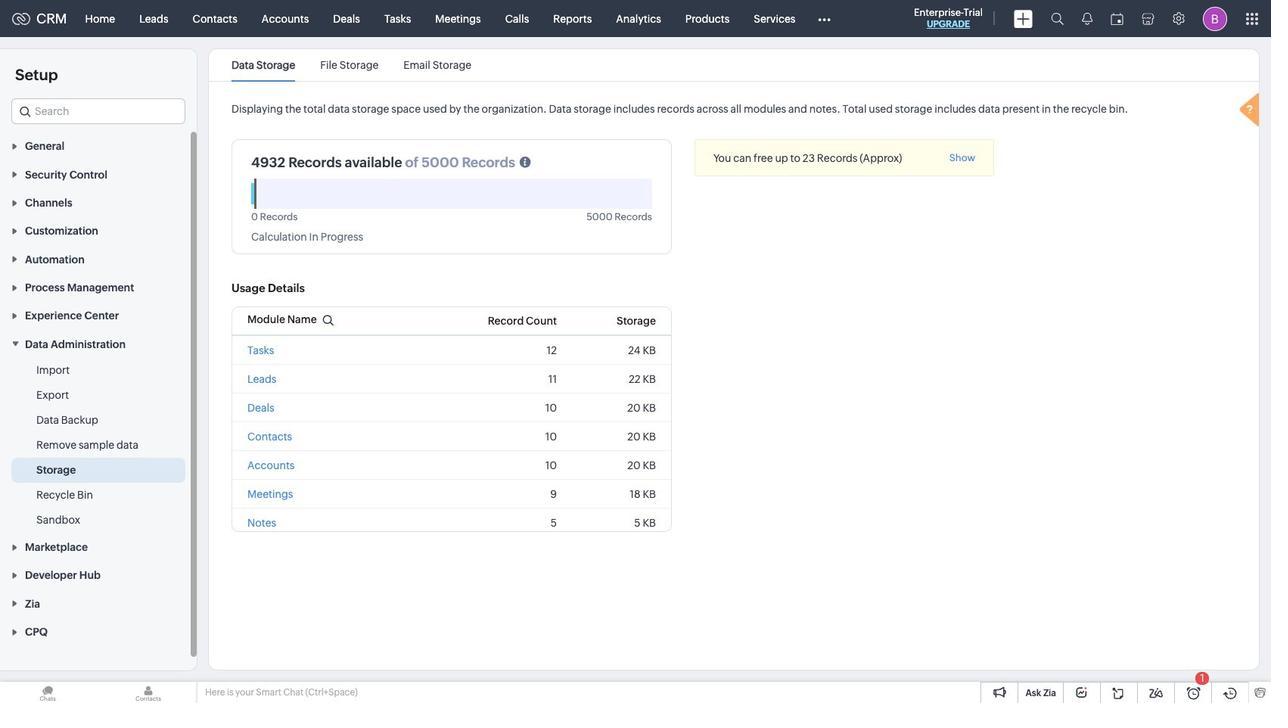 Task type: vqa. For each thing, say whether or not it's contained in the screenshot.
topmost Email link
no



Task type: describe. For each thing, give the bounding box(es) containing it.
signals element
[[1073, 0, 1102, 37]]

Other Modules field
[[808, 6, 841, 31]]

search image
[[1051, 12, 1064, 25]]

Search text field
[[12, 99, 185, 123]]

chats image
[[0, 682, 95, 703]]

signals image
[[1082, 12, 1093, 25]]

create menu element
[[1005, 0, 1042, 37]]

calendar image
[[1111, 12, 1124, 25]]



Task type: locate. For each thing, give the bounding box(es) containing it.
profile element
[[1194, 0, 1237, 37]]

logo image
[[12, 12, 30, 25]]

region
[[0, 358, 197, 533]]

contacts image
[[101, 682, 196, 703]]

create menu image
[[1014, 9, 1033, 28]]

None field
[[11, 98, 185, 124]]

profile image
[[1204, 6, 1228, 31]]

loading image
[[1237, 91, 1267, 132]]

search element
[[1042, 0, 1073, 37]]



